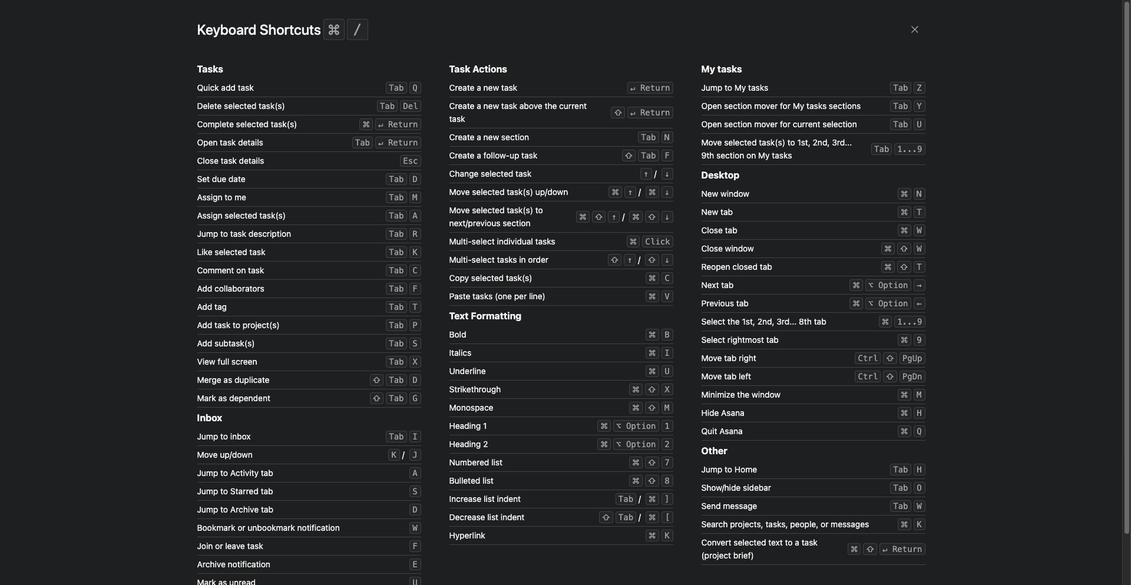Task type: locate. For each thing, give the bounding box(es) containing it.
insights element
[[189, 107, 330, 187]]

close this dialog image
[[910, 25, 920, 34]]

tab panel
[[0, 53, 236, 585]]

global element
[[189, 29, 330, 100]]



Task type: describe. For each thing, give the bounding box(es) containing it.
teams element
[[189, 367, 330, 409]]

projects element
[[189, 230, 330, 367]]

starred element
[[189, 187, 330, 230]]

help center tab list
[[0, 29, 189, 53]]



Task type: vqa. For each thing, say whether or not it's contained in the screenshot.
Teams element
yes



